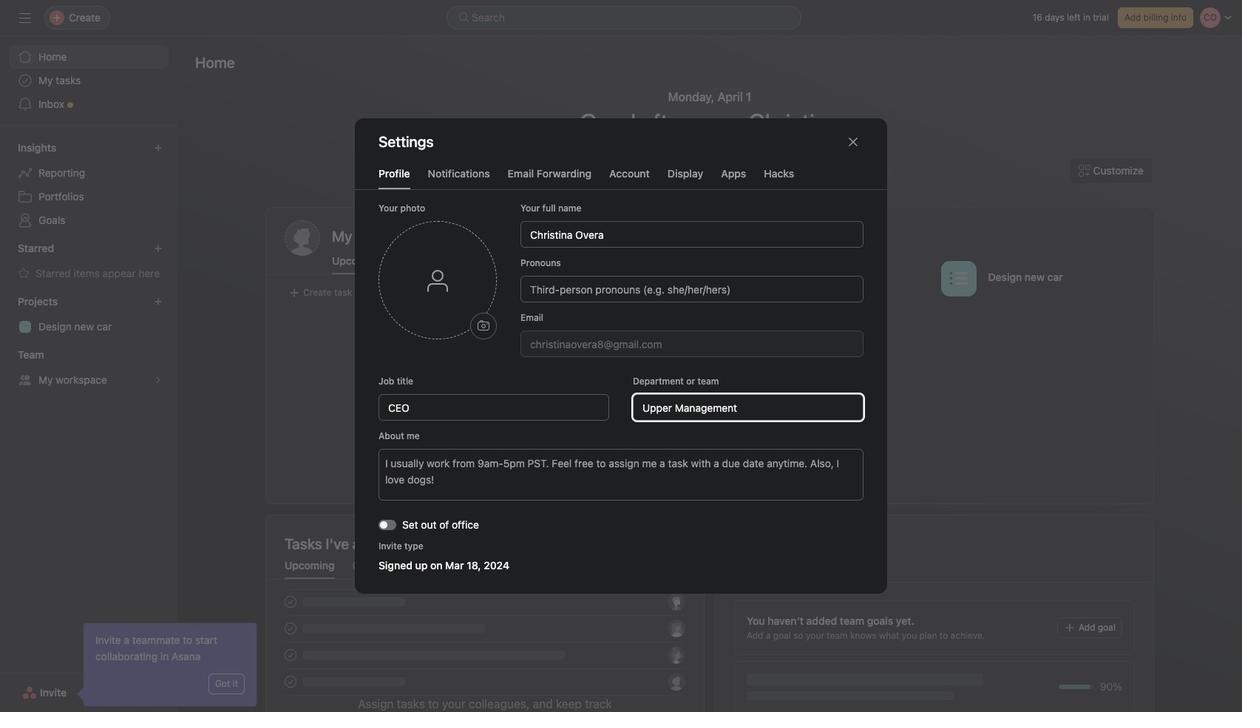 Task type: vqa. For each thing, say whether or not it's contained in the screenshot.
text box
yes



Task type: locate. For each thing, give the bounding box(es) containing it.
None text field
[[521, 331, 864, 357], [379, 394, 610, 421], [633, 394, 864, 421], [521, 331, 864, 357], [379, 394, 610, 421], [633, 394, 864, 421]]

I usually work from 9am-5pm PST. Feel free to assign me a task with a due date anytime. Also, I love dogs! text field
[[379, 449, 864, 501]]

list box
[[447, 6, 802, 30]]

switch
[[379, 520, 396, 530]]

list image
[[950, 270, 968, 287]]

dialog
[[355, 118, 888, 594]]

upload new photo image
[[478, 320, 490, 332]]

settings tab list
[[355, 166, 888, 190]]

None text field
[[521, 221, 864, 248]]

tooltip
[[79, 624, 257, 706]]



Task type: describe. For each thing, give the bounding box(es) containing it.
projects element
[[0, 288, 178, 342]]

starred element
[[0, 235, 178, 288]]

hide sidebar image
[[19, 12, 31, 24]]

Third-person pronouns (e.g. she/her/hers) text field
[[521, 276, 864, 303]]

insights element
[[0, 135, 178, 235]]

close this dialog image
[[848, 136, 860, 148]]

global element
[[0, 36, 178, 125]]

teams element
[[0, 342, 178, 395]]

add profile photo image
[[285, 220, 320, 256]]



